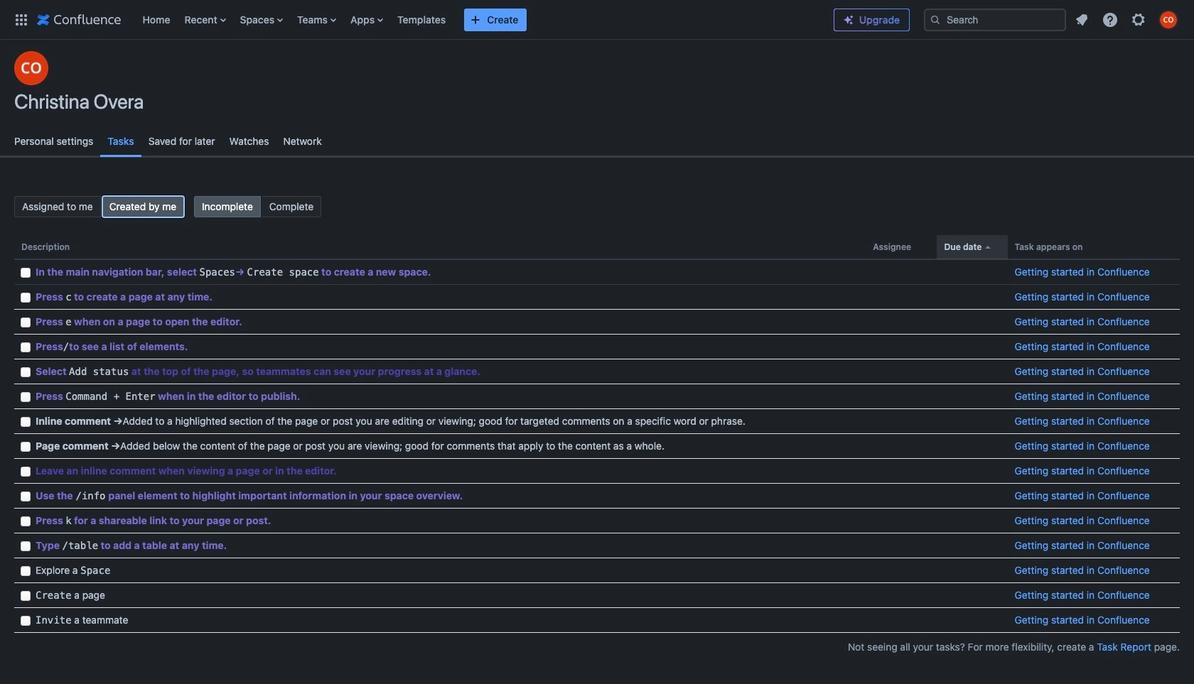 Task type: locate. For each thing, give the bounding box(es) containing it.
banner
[[0, 0, 1194, 43]]

list
[[135, 0, 822, 39], [1069, 7, 1185, 32]]

user icon: christina overa image
[[14, 51, 48, 85]]

appswitcher icon image
[[13, 11, 30, 28]]

notification icon image
[[1073, 11, 1090, 28]]

help icon image
[[1102, 11, 1119, 28]]

confluence image
[[37, 11, 121, 28], [37, 11, 121, 28]]

1 horizontal spatial list
[[1069, 7, 1185, 32]]

None search field
[[924, 8, 1066, 31]]

0 horizontal spatial list
[[135, 0, 822, 39]]



Task type: vqa. For each thing, say whether or not it's contained in the screenshot.
HELP ICON in the top right of the page
yes



Task type: describe. For each thing, give the bounding box(es) containing it.
list for premium image
[[1069, 7, 1185, 32]]

Search field
[[924, 8, 1066, 31]]

global element
[[9, 0, 822, 39]]

list for appswitcher icon
[[135, 0, 822, 39]]

settings icon image
[[1130, 11, 1147, 28]]

search image
[[930, 14, 941, 25]]

premium image
[[843, 14, 854, 26]]



